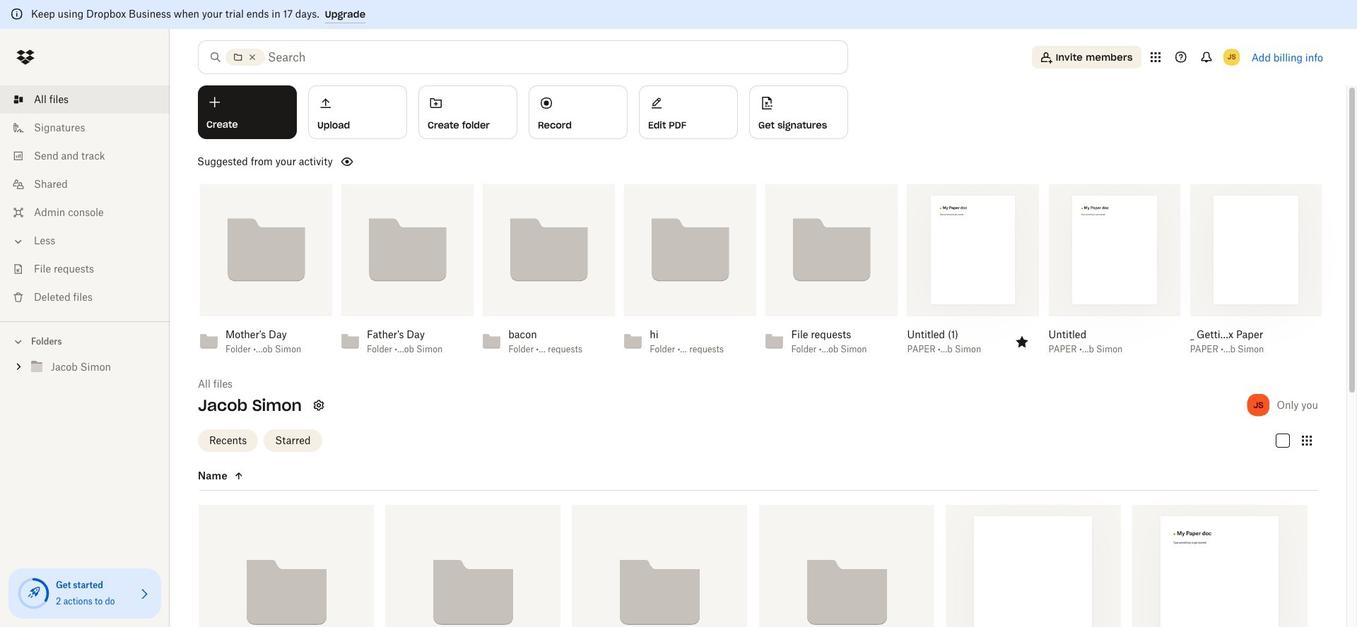 Task type: vqa. For each thing, say whether or not it's contained in the screenshot.
FILE, _ MY PAPER DOC.PAPER row
yes



Task type: locate. For each thing, give the bounding box(es) containing it.
folder, mother's day row
[[572, 505, 748, 628]]

alert
[[0, 0, 1357, 29]]

folder, father's day row
[[199, 505, 374, 628]]

less image
[[11, 235, 25, 249]]

Search in folder "Jacob Simon" text field
[[268, 49, 819, 66]]

folder, file requests row
[[385, 505, 561, 628]]

list item
[[0, 86, 170, 114]]

folder, send and track row
[[759, 505, 934, 628]]

list
[[0, 77, 170, 322]]



Task type: describe. For each thing, give the bounding box(es) containing it.
folder settings image
[[310, 397, 327, 414]]

file, _ getting started with dropbox paper.paper row
[[946, 505, 1121, 628]]

file, _ my paper doc.paper row
[[1133, 505, 1308, 628]]

dropbox image
[[11, 43, 40, 71]]



